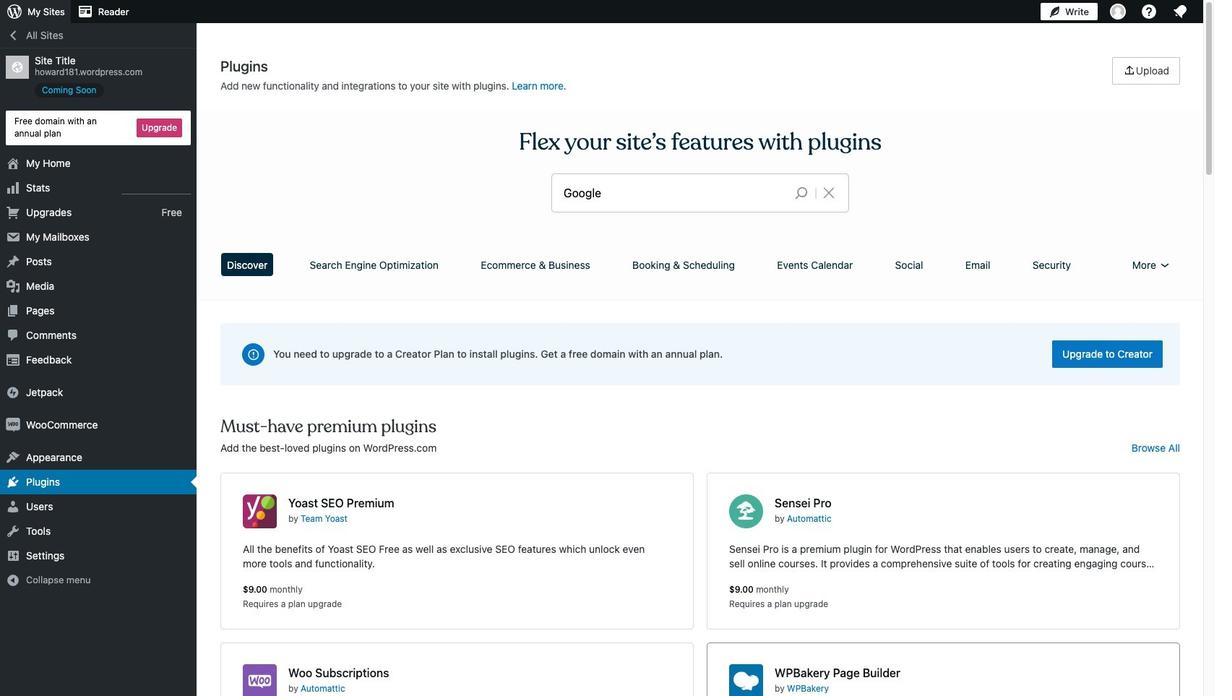 Task type: vqa. For each thing, say whether or not it's contained in the screenshot.
TOOLS 'link'
no



Task type: describe. For each thing, give the bounding box(es) containing it.
open search image
[[784, 183, 820, 203]]

highest hourly views 0 image
[[122, 185, 191, 194]]

my profile image
[[1111, 4, 1127, 20]]

close search image
[[811, 184, 847, 202]]

Search search field
[[564, 174, 784, 212]]



Task type: locate. For each thing, give the bounding box(es) containing it.
plugin icon image
[[243, 495, 277, 529], [730, 495, 764, 529], [243, 664, 277, 696], [730, 664, 764, 696]]

None search field
[[552, 174, 849, 212]]

help image
[[1141, 3, 1158, 20]]

2 img image from the top
[[6, 418, 20, 432]]

manage your notifications image
[[1172, 3, 1189, 20]]

1 vertical spatial img image
[[6, 418, 20, 432]]

1 img image from the top
[[6, 385, 20, 400]]

0 vertical spatial img image
[[6, 385, 20, 400]]

img image
[[6, 385, 20, 400], [6, 418, 20, 432]]

main content
[[215, 57, 1186, 696]]



